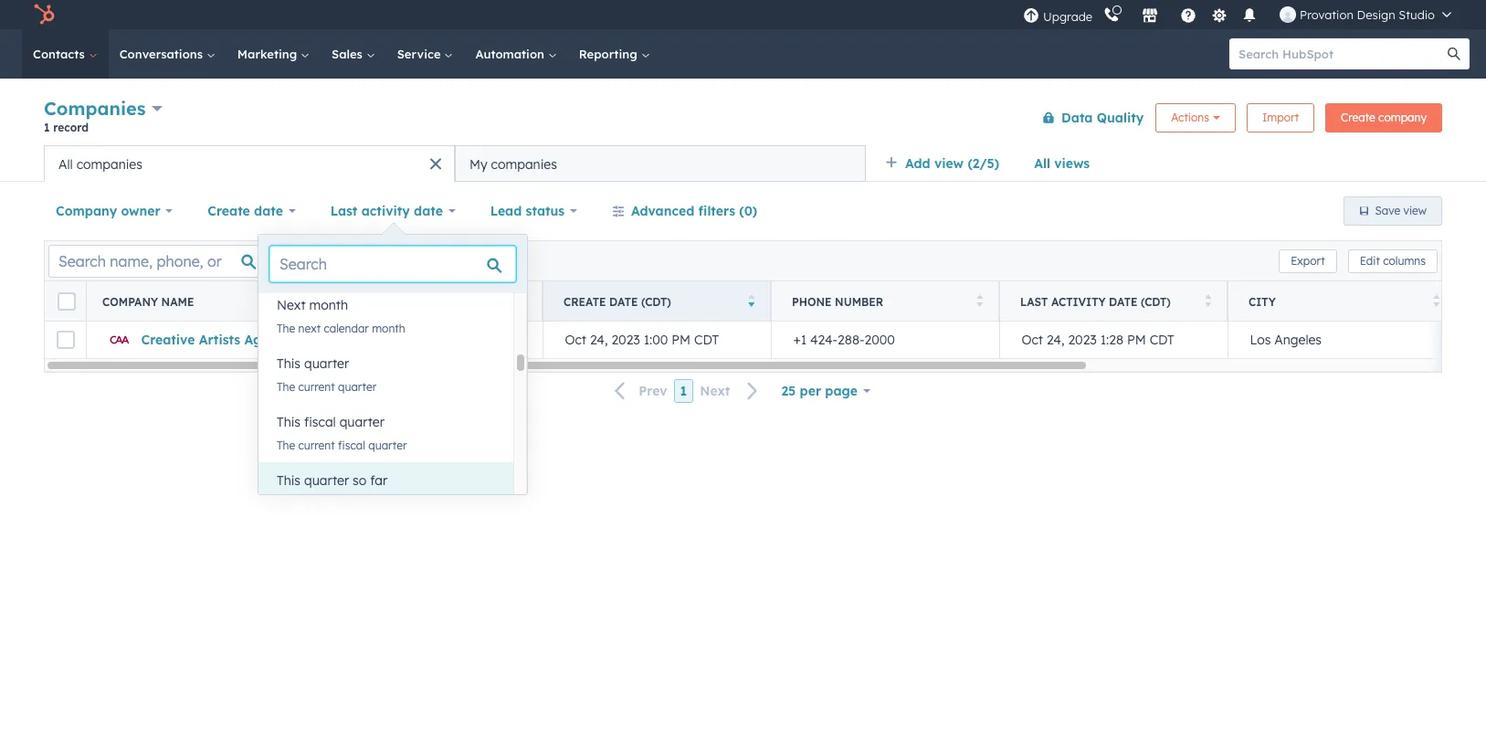Task type: vqa. For each thing, say whether or not it's contained in the screenshot.
1st if from the right
no



Task type: describe. For each thing, give the bounding box(es) containing it.
advanced filters (0)
[[631, 203, 758, 219]]

next
[[298, 322, 321, 335]]

quarter up so
[[340, 414, 385, 430]]

this quarter button
[[259, 345, 514, 382]]

settings link
[[1208, 5, 1231, 24]]

company left the name on the top left of page
[[102, 295, 158, 308]]

my companies
[[470, 156, 557, 172]]

columns
[[1384, 254, 1426, 267]]

companies
[[44, 97, 146, 120]]

last activity date button
[[319, 193, 468, 229]]

calling icon button
[[1097, 3, 1128, 26]]

oct 24, 2023 1:00 pm cdt
[[565, 332, 719, 348]]

this fiscal quarter button
[[259, 404, 514, 440]]

24, for oct 24, 2023 1:00 pm cdt
[[590, 332, 608, 348]]

export
[[1291, 254, 1325, 267]]

data
[[1062, 109, 1093, 126]]

marketplaces image
[[1142, 8, 1159, 25]]

upgrade
[[1044, 9, 1093, 23]]

1 record
[[44, 121, 89, 134]]

1 button
[[674, 379, 694, 403]]

agency
[[244, 332, 292, 348]]

oct for oct 24, 2023 1:00 pm cdt
[[565, 332, 587, 348]]

company owner button
[[44, 193, 185, 229]]

create company
[[1341, 110, 1427, 124]]

company inside company owner popup button
[[56, 203, 117, 219]]

next for next
[[700, 383, 730, 399]]

+1 424-288-2000 button
[[771, 322, 1000, 358]]

save view button
[[1344, 196, 1443, 226]]

create date
[[208, 203, 283, 219]]

current inside this quarter the current quarter
[[298, 380, 335, 394]]

sales
[[332, 47, 366, 61]]

contacts link
[[22, 29, 108, 79]]

advanced
[[631, 203, 695, 219]]

all companies
[[58, 156, 142, 172]]

create date (cdt)
[[564, 295, 671, 308]]

this fiscal quarter the current fiscal quarter
[[277, 414, 407, 452]]

angeles
[[1275, 332, 1322, 348]]

my
[[470, 156, 488, 172]]

all for all companies
[[58, 156, 73, 172]]

conversations link
[[108, 29, 226, 79]]

edit
[[1360, 254, 1380, 267]]

creative artists agency
[[141, 332, 292, 348]]

this quarter so far
[[277, 472, 388, 489]]

record
[[53, 121, 89, 134]]

save view
[[1376, 204, 1427, 217]]

my companies button
[[455, 145, 866, 182]]

Search search field
[[270, 246, 516, 282]]

name
[[161, 295, 194, 308]]

contacts
[[33, 47, 88, 61]]

city
[[1249, 295, 1276, 308]]

edit columns button
[[1348, 249, 1438, 273]]

create for create date (cdt)
[[564, 295, 606, 308]]

last for last activity date
[[330, 203, 358, 219]]

cdt for oct 24, 2023 1:28 pm cdt
[[1150, 332, 1175, 348]]

marketing
[[237, 47, 301, 61]]

create for create date
[[208, 203, 250, 219]]

this for this fiscal quarter
[[277, 414, 301, 430]]

company up calendar
[[335, 295, 391, 308]]

1 for 1 record
[[44, 121, 50, 134]]

date inside create date popup button
[[254, 203, 283, 219]]

owner inside popup button
[[121, 203, 160, 219]]

james peterson image
[[1280, 6, 1297, 23]]

press to sort. image for press to sort. element for last
[[1205, 294, 1212, 307]]

+1
[[794, 332, 807, 348]]

design
[[1357, 7, 1396, 22]]

quarter down "next"
[[304, 355, 349, 372]]

companies for my companies
[[491, 156, 557, 172]]

quarter inside button
[[304, 472, 349, 489]]

calling icon image
[[1104, 7, 1120, 24]]

pm for 1:28
[[1127, 332, 1146, 348]]

settings image
[[1211, 8, 1228, 24]]

2023 for 1:00
[[612, 332, 640, 348]]

date inside the last activity date popup button
[[414, 203, 443, 219]]

provation design studio button
[[1269, 0, 1463, 29]]

(0)
[[739, 203, 758, 219]]

1 vertical spatial company owner
[[335, 295, 437, 308]]

25
[[782, 383, 796, 399]]

provation
[[1300, 7, 1354, 22]]

24, for oct 24, 2023 1:28 pm cdt
[[1047, 332, 1065, 348]]

1 horizontal spatial owner
[[394, 295, 437, 308]]

5 press to sort. element from the left
[[1433, 294, 1440, 309]]

calendar
[[324, 322, 369, 335]]

create date button
[[196, 193, 308, 229]]

phone number
[[792, 295, 884, 308]]

activity
[[362, 203, 410, 219]]

this quarter so far button
[[259, 462, 514, 499]]

press to sort. image for number
[[976, 294, 983, 307]]

help button
[[1173, 0, 1204, 29]]

current inside this fiscal quarter the current fiscal quarter
[[298, 439, 335, 452]]

provation design studio
[[1300, 7, 1435, 22]]

upgrade image
[[1023, 8, 1040, 24]]

list box containing next month
[[259, 287, 527, 521]]

press to sort. element for phone
[[976, 294, 983, 309]]

studio
[[1399, 7, 1435, 22]]

so
[[353, 472, 367, 489]]

add
[[905, 155, 931, 172]]

automation link
[[465, 29, 568, 79]]

import button
[[1247, 103, 1315, 132]]

los angeles
[[1250, 332, 1322, 348]]

the for this
[[277, 380, 295, 394]]

actions
[[1172, 110, 1210, 124]]

1 (cdt) from the left
[[641, 295, 671, 308]]

create company button
[[1326, 103, 1443, 132]]

1:00
[[644, 332, 668, 348]]

companies button
[[44, 95, 163, 122]]

notifications image
[[1242, 8, 1258, 25]]



Task type: locate. For each thing, give the bounding box(es) containing it.
fiscal
[[304, 414, 336, 430], [338, 439, 365, 452]]

1 inside button
[[680, 383, 687, 399]]

next for next month the next calendar month
[[277, 297, 306, 313]]

company name
[[102, 295, 194, 308]]

2 vertical spatial the
[[277, 439, 295, 452]]

quarter up this fiscal quarter button
[[338, 380, 377, 394]]

los angeles button
[[1228, 322, 1456, 358]]

view for add
[[935, 155, 964, 172]]

0 horizontal spatial oct
[[565, 332, 587, 348]]

24, down activity
[[1047, 332, 1065, 348]]

next inside next month the next calendar month
[[277, 297, 306, 313]]

date up oct 24, 2023 1:00 pm cdt
[[610, 295, 638, 308]]

0 vertical spatial next
[[277, 297, 306, 313]]

this inside this quarter the current quarter
[[277, 355, 301, 372]]

all companies button
[[44, 145, 455, 182]]

next inside button
[[700, 383, 730, 399]]

1 date from the left
[[254, 203, 283, 219]]

1
[[44, 121, 50, 134], [680, 383, 687, 399]]

2 2023 from the left
[[1069, 332, 1097, 348]]

actions button
[[1156, 103, 1236, 132]]

1 vertical spatial create
[[208, 203, 250, 219]]

all for all views
[[1034, 155, 1051, 172]]

cdt
[[694, 332, 719, 348], [1150, 332, 1175, 348]]

1 oct from the left
[[565, 332, 587, 348]]

2000
[[865, 332, 895, 348]]

los
[[1250, 332, 1271, 348]]

press to sort. image for owner
[[519, 294, 526, 307]]

0 horizontal spatial cdt
[[694, 332, 719, 348]]

cdt right '1:28'
[[1150, 332, 1175, 348]]

view right save
[[1404, 204, 1427, 217]]

this down agency
[[277, 355, 301, 372]]

pm for 1:00
[[672, 332, 691, 348]]

1 horizontal spatial pm
[[1127, 332, 1146, 348]]

1 vertical spatial last
[[1021, 295, 1048, 308]]

2 pm from the left
[[1127, 332, 1146, 348]]

oct for oct 24, 2023 1:28 pm cdt
[[1022, 332, 1044, 348]]

save
[[1376, 204, 1401, 217]]

date
[[610, 295, 638, 308], [1109, 295, 1138, 308]]

0 horizontal spatial fiscal
[[304, 414, 336, 430]]

edit columns
[[1360, 254, 1426, 267]]

1 inside companies banner
[[44, 121, 50, 134]]

date right "activity"
[[414, 203, 443, 219]]

press to sort. element for last
[[1205, 294, 1212, 309]]

25 per page button
[[770, 373, 882, 409]]

add view (2/5)
[[905, 155, 1000, 172]]

2 horizontal spatial press to sort. image
[[1433, 294, 1440, 307]]

creative artists agency link
[[141, 332, 292, 348]]

next right 1 button on the bottom left of the page
[[700, 383, 730, 399]]

import
[[1263, 110, 1299, 124]]

quality
[[1097, 109, 1144, 126]]

0 horizontal spatial 2023
[[612, 332, 640, 348]]

help image
[[1181, 8, 1197, 25]]

2 this from the top
[[277, 414, 301, 430]]

next month the next calendar month
[[277, 297, 405, 335]]

288-
[[838, 332, 865, 348]]

3 press to sort. element from the left
[[976, 294, 983, 309]]

create for create company
[[1341, 110, 1376, 124]]

next month button
[[259, 287, 514, 323]]

0 vertical spatial last
[[330, 203, 358, 219]]

company down all companies
[[56, 203, 117, 219]]

owner up search name, phone, or domain search field
[[121, 203, 160, 219]]

0 horizontal spatial 1
[[44, 121, 50, 134]]

0 horizontal spatial companies
[[76, 156, 142, 172]]

1 all from the left
[[1034, 155, 1051, 172]]

2 press to sort. image from the left
[[976, 294, 983, 307]]

quarter up this quarter so far button
[[368, 439, 407, 452]]

1 pm from the left
[[672, 332, 691, 348]]

2 24, from the left
[[1047, 332, 1065, 348]]

menu containing provation design studio
[[1022, 0, 1465, 29]]

0 horizontal spatial view
[[935, 155, 964, 172]]

lead status
[[490, 203, 565, 219]]

2023 for 1:28
[[1069, 332, 1097, 348]]

0 horizontal spatial press to sort. image
[[519, 294, 526, 307]]

status
[[526, 203, 565, 219]]

1 vertical spatial 1
[[680, 383, 687, 399]]

view inside button
[[1404, 204, 1427, 217]]

company owner
[[56, 203, 160, 219], [335, 295, 437, 308]]

+1 424-288-2000
[[794, 332, 895, 348]]

3 the from the top
[[277, 439, 295, 452]]

1 horizontal spatial (cdt)
[[1141, 295, 1171, 308]]

search image
[[1448, 48, 1461, 60]]

export button
[[1279, 249, 1337, 273]]

page
[[825, 383, 858, 399]]

add view (2/5) button
[[874, 145, 1023, 182]]

prev button
[[604, 379, 674, 403]]

last left activity
[[1021, 295, 1048, 308]]

1 current from the top
[[298, 380, 335, 394]]

1 horizontal spatial 2023
[[1069, 332, 1097, 348]]

1 horizontal spatial create
[[564, 295, 606, 308]]

24,
[[590, 332, 608, 348], [1047, 332, 1065, 348]]

automation
[[476, 47, 548, 61]]

0 vertical spatial owner
[[121, 203, 160, 219]]

this inside button
[[277, 472, 301, 489]]

1 horizontal spatial 24,
[[1047, 332, 1065, 348]]

owner down search search box
[[394, 295, 437, 308]]

view right add
[[935, 155, 964, 172]]

far
[[370, 472, 388, 489]]

date
[[254, 203, 283, 219], [414, 203, 443, 219]]

25 per page
[[782, 383, 858, 399]]

views
[[1055, 155, 1090, 172]]

0 vertical spatial the
[[277, 322, 295, 335]]

create up oct 24, 2023 1:00 pm cdt
[[564, 295, 606, 308]]

2 all from the left
[[58, 156, 73, 172]]

last activity date
[[330, 203, 443, 219]]

cdt right 1:00 on the left of the page
[[694, 332, 719, 348]]

advanced filters (0) button
[[600, 193, 769, 229]]

1 date from the left
[[610, 295, 638, 308]]

date up '1:28'
[[1109, 295, 1138, 308]]

month up this quarter button at the left of the page
[[372, 322, 405, 335]]

2 (cdt) from the left
[[1141, 295, 1171, 308]]

1 vertical spatial view
[[1404, 204, 1427, 217]]

2 horizontal spatial create
[[1341, 110, 1376, 124]]

create inside popup button
[[208, 203, 250, 219]]

1 vertical spatial next
[[700, 383, 730, 399]]

reporting
[[579, 47, 641, 61]]

2 press to sort. image from the left
[[1205, 294, 1212, 307]]

1 vertical spatial the
[[277, 380, 295, 394]]

0 horizontal spatial pm
[[672, 332, 691, 348]]

1 the from the top
[[277, 322, 295, 335]]

this down this quarter the current quarter
[[277, 414, 301, 430]]

0 vertical spatial company owner
[[56, 203, 160, 219]]

view
[[935, 155, 964, 172], [1404, 204, 1427, 217]]

1 press to sort. image from the left
[[291, 294, 298, 307]]

press to sort. element for company
[[519, 294, 526, 309]]

the for next
[[277, 322, 295, 335]]

0 horizontal spatial date
[[254, 203, 283, 219]]

fiscal down this quarter the current quarter
[[304, 414, 336, 430]]

0 horizontal spatial owner
[[121, 203, 160, 219]]

1 vertical spatial current
[[298, 439, 335, 452]]

companies banner
[[44, 94, 1443, 145]]

1 vertical spatial this
[[277, 414, 301, 430]]

lead status button
[[478, 193, 589, 229]]

1 horizontal spatial press to sort. image
[[976, 294, 983, 307]]

(cdt) up oct 24, 2023 1:28 pm cdt
[[1141, 295, 1171, 308]]

search button
[[1439, 38, 1470, 69]]

filters
[[699, 203, 736, 219]]

0 horizontal spatial month
[[309, 297, 348, 313]]

0 horizontal spatial 24,
[[590, 332, 608, 348]]

create down all companies button
[[208, 203, 250, 219]]

2 oct from the left
[[1022, 332, 1044, 348]]

1 horizontal spatial all
[[1034, 155, 1051, 172]]

next
[[277, 297, 306, 313], [700, 383, 730, 399]]

0 vertical spatial 1
[[44, 121, 50, 134]]

2023 left 1:00 on the left of the page
[[612, 332, 640, 348]]

descending sort. press to sort ascending. element
[[748, 294, 755, 309]]

2023
[[612, 332, 640, 348], [1069, 332, 1097, 348]]

3 press to sort. image from the left
[[1433, 294, 1440, 307]]

0 horizontal spatial company owner
[[56, 203, 160, 219]]

0 horizontal spatial date
[[610, 295, 638, 308]]

current up this fiscal quarter the current fiscal quarter at the left
[[298, 380, 335, 394]]

1 this from the top
[[277, 355, 301, 372]]

1:28
[[1101, 332, 1124, 348]]

(cdt) up 1:00 on the left of the page
[[641, 295, 671, 308]]

2 vertical spatial this
[[277, 472, 301, 489]]

2023 left '1:28'
[[1069, 332, 1097, 348]]

date down all companies button
[[254, 203, 283, 219]]

1 vertical spatial fiscal
[[338, 439, 365, 452]]

next up "next"
[[277, 297, 306, 313]]

fiscal up so
[[338, 439, 365, 452]]

press to sort. image for first press to sort. element
[[291, 294, 298, 307]]

companies right my at the top left
[[491, 156, 557, 172]]

descending sort. press to sort ascending. image
[[748, 294, 755, 307]]

current
[[298, 380, 335, 394], [298, 439, 335, 452]]

1 horizontal spatial month
[[372, 322, 405, 335]]

creative
[[141, 332, 195, 348]]

all views
[[1034, 155, 1090, 172]]

1 horizontal spatial last
[[1021, 295, 1048, 308]]

the down agency
[[277, 380, 295, 394]]

0 horizontal spatial last
[[330, 203, 358, 219]]

0 horizontal spatial all
[[58, 156, 73, 172]]

pagination navigation
[[604, 379, 770, 403]]

1 for 1
[[680, 383, 687, 399]]

0 vertical spatial create
[[1341, 110, 1376, 124]]

this left so
[[277, 472, 301, 489]]

quarter left so
[[304, 472, 349, 489]]

oct down create date (cdt) in the left of the page
[[565, 332, 587, 348]]

2 companies from the left
[[491, 156, 557, 172]]

all left the views
[[1034, 155, 1051, 172]]

companies up company owner popup button
[[76, 156, 142, 172]]

create inside button
[[1341, 110, 1376, 124]]

0 vertical spatial this
[[277, 355, 301, 372]]

last
[[330, 203, 358, 219], [1021, 295, 1048, 308]]

hubspot image
[[33, 4, 55, 26]]

this inside this fiscal quarter the current fiscal quarter
[[277, 414, 301, 430]]

conversations
[[119, 47, 206, 61]]

oct 24, 2023 1:28 pm cdt
[[1022, 332, 1175, 348]]

1 left record
[[44, 121, 50, 134]]

company
[[1379, 110, 1427, 124]]

1 horizontal spatial date
[[1109, 295, 1138, 308]]

oct down last activity date (cdt)
[[1022, 332, 1044, 348]]

press to sort. image
[[291, 294, 298, 307], [1205, 294, 1212, 307]]

companies for all companies
[[76, 156, 142, 172]]

1 vertical spatial month
[[372, 322, 405, 335]]

reporting link
[[568, 29, 661, 79]]

view for save
[[1404, 204, 1427, 217]]

this for this quarter
[[277, 355, 301, 372]]

1 24, from the left
[[590, 332, 608, 348]]

marketing link
[[226, 29, 321, 79]]

2 the from the top
[[277, 380, 295, 394]]

all inside button
[[58, 156, 73, 172]]

press to sort. image
[[519, 294, 526, 307], [976, 294, 983, 307], [1433, 294, 1440, 307]]

last inside popup button
[[330, 203, 358, 219]]

cdt for oct 24, 2023 1:00 pm cdt
[[694, 332, 719, 348]]

the inside this fiscal quarter the current fiscal quarter
[[277, 439, 295, 452]]

press to sort. element
[[291, 294, 298, 309], [519, 294, 526, 309], [976, 294, 983, 309], [1205, 294, 1212, 309], [1433, 294, 1440, 309]]

next button
[[694, 379, 770, 403]]

0 horizontal spatial press to sort. image
[[291, 294, 298, 307]]

1 press to sort. image from the left
[[519, 294, 526, 307]]

create left company
[[1341, 110, 1376, 124]]

company owner inside popup button
[[56, 203, 160, 219]]

phone
[[792, 295, 832, 308]]

1 2023 from the left
[[612, 332, 640, 348]]

1 vertical spatial owner
[[394, 295, 437, 308]]

the inside this quarter the current quarter
[[277, 380, 295, 394]]

last for last activity date (cdt)
[[1021, 295, 1048, 308]]

1 horizontal spatial view
[[1404, 204, 1427, 217]]

quarter
[[304, 355, 349, 372], [338, 380, 377, 394], [340, 414, 385, 430], [368, 439, 407, 452], [304, 472, 349, 489]]

1 horizontal spatial 1
[[680, 383, 687, 399]]

1 horizontal spatial companies
[[491, 156, 557, 172]]

1 horizontal spatial press to sort. image
[[1205, 294, 1212, 307]]

1 horizontal spatial company owner
[[335, 295, 437, 308]]

pm right 1:00 on the left of the page
[[672, 332, 691, 348]]

all down 1 record
[[58, 156, 73, 172]]

424-
[[811, 332, 838, 348]]

2 current from the top
[[298, 439, 335, 452]]

2 date from the left
[[1109, 295, 1138, 308]]

view inside 'popup button'
[[935, 155, 964, 172]]

0 horizontal spatial create
[[208, 203, 250, 219]]

notifications button
[[1234, 0, 1266, 29]]

service
[[397, 47, 444, 61]]

1 horizontal spatial oct
[[1022, 332, 1044, 348]]

companies
[[76, 156, 142, 172], [491, 156, 557, 172]]

2 vertical spatial create
[[564, 295, 606, 308]]

month up calendar
[[309, 297, 348, 313]]

0 vertical spatial current
[[298, 380, 335, 394]]

company owner down all companies
[[56, 203, 160, 219]]

all views link
[[1023, 145, 1102, 182]]

menu
[[1022, 0, 1465, 29]]

2 cdt from the left
[[1150, 332, 1175, 348]]

4 press to sort. element from the left
[[1205, 294, 1212, 309]]

(cdt)
[[641, 295, 671, 308], [1141, 295, 1171, 308]]

1 press to sort. element from the left
[[291, 294, 298, 309]]

list box
[[259, 287, 527, 521]]

1 cdt from the left
[[694, 332, 719, 348]]

1 companies from the left
[[76, 156, 142, 172]]

3 this from the top
[[277, 472, 301, 489]]

marketplaces button
[[1131, 0, 1170, 29]]

current up this quarter so far
[[298, 439, 335, 452]]

Search name, phone, or domain search field
[[48, 244, 270, 277]]

2 press to sort. element from the left
[[519, 294, 526, 309]]

press to sort. image left city
[[1205, 294, 1212, 307]]

0 vertical spatial view
[[935, 155, 964, 172]]

1 horizontal spatial next
[[700, 383, 730, 399]]

prev
[[639, 383, 668, 399]]

1 horizontal spatial fiscal
[[338, 439, 365, 452]]

0 horizontal spatial next
[[277, 297, 306, 313]]

all
[[1034, 155, 1051, 172], [58, 156, 73, 172]]

0 horizontal spatial (cdt)
[[641, 295, 671, 308]]

last left "activity"
[[330, 203, 358, 219]]

0 vertical spatial month
[[309, 297, 348, 313]]

per
[[800, 383, 821, 399]]

1 right prev
[[680, 383, 687, 399]]

Search HubSpot search field
[[1230, 38, 1454, 69]]

company owner down search search box
[[335, 295, 437, 308]]

the up this quarter so far
[[277, 439, 295, 452]]

press to sort. image up agency
[[291, 294, 298, 307]]

artists
[[199, 332, 240, 348]]

1 horizontal spatial date
[[414, 203, 443, 219]]

1 horizontal spatial cdt
[[1150, 332, 1175, 348]]

0 vertical spatial fiscal
[[304, 414, 336, 430]]

2 date from the left
[[414, 203, 443, 219]]

24, down create date (cdt) in the left of the page
[[590, 332, 608, 348]]

the inside next month the next calendar month
[[277, 322, 295, 335]]

the left "next"
[[277, 322, 295, 335]]

pm right '1:28'
[[1127, 332, 1146, 348]]



